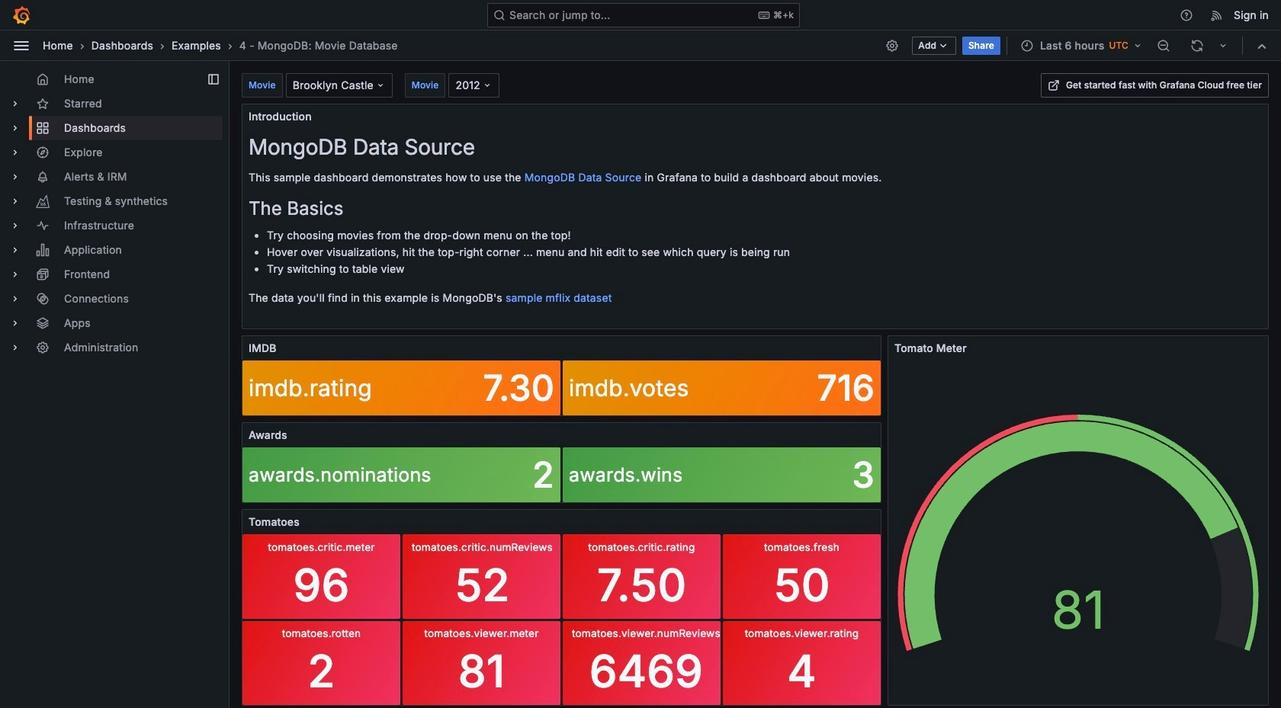 Task type: vqa. For each thing, say whether or not it's contained in the screenshot.
Refresh dashboard image
yes



Task type: locate. For each thing, give the bounding box(es) containing it.
zoom out time range image
[[1157, 39, 1171, 52]]

news image
[[1210, 8, 1224, 22]]

expand section starred image
[[9, 98, 21, 110]]

dashboard settings image
[[886, 39, 899, 52]]

auto refresh turned off. choose refresh time interval image
[[1217, 39, 1229, 51]]

expand section connections image
[[9, 293, 21, 305]]

expand section dashboards image
[[9, 122, 21, 134]]

expand section frontend image
[[9, 268, 21, 281]]

expand section testing & synthetics image
[[9, 195, 21, 207]]



Task type: describe. For each thing, give the bounding box(es) containing it.
grafana image
[[12, 6, 31, 24]]

expand section alerts & irm image
[[9, 171, 21, 183]]

help image
[[1180, 8, 1194, 22]]

expand section explore image
[[9, 146, 21, 159]]

expand section administration image
[[9, 342, 21, 354]]

navigation element
[[0, 61, 229, 372]]

expand section apps image
[[9, 317, 21, 329]]

expand section infrastructure image
[[9, 220, 21, 232]]

close menu image
[[12, 36, 31, 55]]

refresh dashboard image
[[1190, 39, 1204, 52]]

undock menu image
[[207, 73, 220, 85]]

expand section application image
[[9, 244, 21, 256]]



